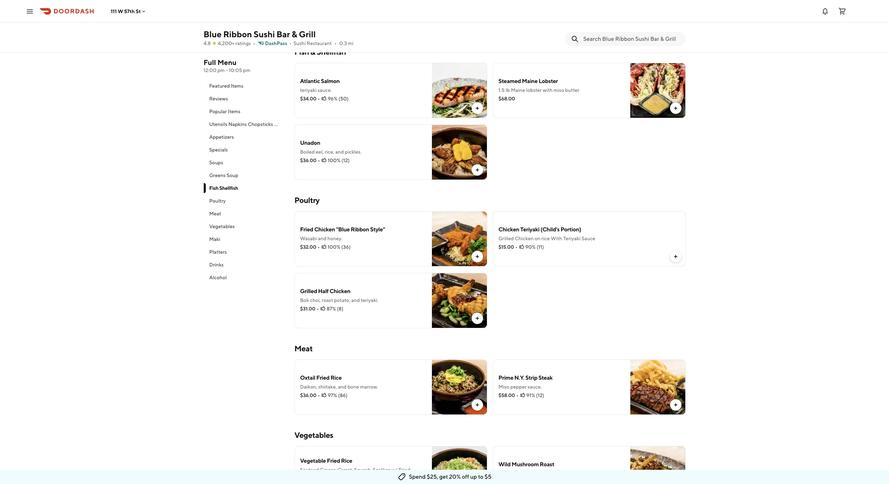 Task type: locate. For each thing, give the bounding box(es) containing it.
and inside grilled half chicken bok choi, roast potato, and teriyaki.
[[351, 297, 360, 303]]

wasabi
[[300, 236, 317, 241]]

100% down honey.
[[328, 244, 340, 250]]

0 horizontal spatial vegetables
[[209, 224, 235, 229]]

0 vertical spatial grilled
[[498, 236, 514, 241]]

0 vertical spatial vegetables
[[209, 224, 235, 229]]

0 horizontal spatial sushi
[[254, 29, 275, 39]]

• down pepper
[[516, 393, 519, 398]]

on
[[535, 236, 540, 241]]

rice up 'carrot,'
[[341, 457, 352, 464]]

pm
[[217, 67, 225, 73], [243, 67, 250, 73]]

grilled inside the chicken teriyaki (child's portion) grilled chicken on rice with teriyaki sauce
[[498, 236, 514, 241]]

and left honey.
[[318, 236, 326, 241]]

rice inside vegetable fried rice sauteed ginger, carrot, squash, scallion w/ fried poached egg and cilantro
[[341, 457, 352, 464]]

20%
[[449, 473, 461, 480]]

• down shiitake,
[[318, 393, 320, 398]]

vegetables up vegetable
[[294, 430, 333, 440]]

off
[[462, 473, 469, 480]]

and up the 100% (12)
[[335, 149, 344, 155]]

fish down greens
[[209, 185, 218, 191]]

0 items, open order cart image
[[838, 7, 846, 15]]

$58.00 •
[[498, 393, 519, 398]]

items
[[231, 83, 243, 89], [228, 109, 240, 114]]

0 horizontal spatial sauce.
[[318, 87, 332, 93]]

1 vertical spatial &
[[310, 47, 315, 56]]

1 horizontal spatial sauce.
[[528, 384, 542, 390]]

91%
[[526, 393, 535, 398]]

0 vertical spatial rice
[[330, 374, 342, 381]]

97%
[[328, 393, 337, 398]]

(12) right 91%
[[536, 393, 544, 398]]

$36.00 •
[[300, 158, 320, 163], [300, 393, 320, 398]]

1.5
[[498, 87, 505, 93]]

open menu image
[[26, 7, 34, 15]]

0 vertical spatial ribbon
[[223, 29, 252, 39]]

sauce.
[[318, 87, 332, 93], [528, 384, 542, 390]]

honey.
[[327, 236, 342, 241]]

$32.00 •
[[300, 244, 320, 250]]

fried up ginger,
[[327, 457, 340, 464]]

poultry
[[294, 196, 320, 205], [209, 198, 226, 204]]

w/
[[392, 467, 398, 473]]

ribbon right "blue
[[351, 226, 369, 233]]

pm right 10:05
[[243, 67, 250, 73]]

& right bar
[[292, 29, 297, 39]]

grilled up $15.00
[[498, 236, 514, 241]]

0 vertical spatial sushi
[[254, 29, 275, 39]]

rice inside the oxtail fried rice daikon, shiitake, and bone marrow.
[[330, 374, 342, 381]]

0 vertical spatial sauce
[[283, 121, 297, 127]]

add item to cart image for fried chicken "blue ribbon style"
[[474, 254, 480, 259]]

and down roast
[[544, 471, 552, 476]]

1 horizontal spatial meat
[[294, 344, 313, 353]]

add item to cart image for oxtail fried rice
[[474, 402, 480, 408]]

pm left -
[[217, 67, 225, 73]]

100% (36)
[[328, 244, 351, 250]]

1 vertical spatial rice
[[341, 457, 352, 464]]

1 vertical spatial sushi
[[294, 40, 306, 46]]

sauce right 'with'
[[581, 236, 595, 241]]

sauce
[[283, 121, 297, 127], [581, 236, 595, 241]]

• for fried
[[318, 244, 320, 250]]

Item Search search field
[[583, 35, 680, 43]]

sauce right 'soy'
[[283, 121, 297, 127]]

1 horizontal spatial grilled
[[498, 236, 514, 241]]

(12)
[[342, 158, 350, 163], [536, 393, 544, 398]]

1 vertical spatial 100%
[[328, 244, 340, 250]]

0 vertical spatial 100%
[[328, 158, 341, 163]]

0 vertical spatial fish
[[294, 47, 309, 56]]

maine up lobster
[[522, 78, 538, 84]]

0 horizontal spatial poultry
[[209, 198, 226, 204]]

0 horizontal spatial fish
[[209, 185, 218, 191]]

(12) down pickles.
[[342, 158, 350, 163]]

and up (86) on the bottom
[[338, 384, 346, 390]]

fried inside "fried chicken "blue ribbon style" wasabi and honey."
[[300, 226, 313, 233]]

12:00
[[204, 67, 216, 73]]

2 pm from the left
[[243, 67, 250, 73]]

steamed maine lobster image
[[630, 63, 685, 118]]

items up napkins
[[228, 109, 240, 114]]

1 horizontal spatial sauce
[[581, 236, 595, 241]]

1 vertical spatial ribbon
[[351, 226, 369, 233]]

• down eel,
[[318, 158, 320, 163]]

1 horizontal spatial shellfish
[[317, 47, 346, 56]]

rice,
[[325, 149, 334, 155]]

1 vertical spatial grilled
[[300, 288, 317, 295]]

shellfish down sushi restaurant • 0.3 mi
[[317, 47, 346, 56]]

bok
[[300, 297, 309, 303]]

• for chicken
[[515, 244, 517, 250]]

grilled half chicken image
[[432, 273, 487, 328]]

1 vertical spatial items
[[228, 109, 240, 114]]

sushi down grill
[[294, 40, 306, 46]]

reviews button
[[204, 92, 286, 105]]

0 vertical spatial shellfish
[[317, 47, 346, 56]]

appetizers
[[209, 134, 234, 140]]

salmon
[[321, 78, 340, 84]]

meat up the oxtail
[[294, 344, 313, 353]]

1 horizontal spatial vegetables
[[294, 430, 333, 440]]

0 vertical spatial (12)
[[342, 158, 350, 163]]

10:05
[[229, 67, 242, 73]]

vegetable fried rice image
[[432, 446, 487, 484]]

• for unadon
[[318, 158, 320, 163]]

1 vertical spatial teriyaki
[[563, 236, 581, 241]]

1 horizontal spatial pm
[[243, 67, 250, 73]]

bone
[[347, 384, 359, 390]]

fish shellfish
[[209, 185, 238, 191]]

soup
[[227, 172, 238, 178]]

ribbon
[[223, 29, 252, 39], [351, 226, 369, 233]]

$36.00 down boiled at left top
[[300, 158, 316, 163]]

drinks button
[[204, 258, 286, 271]]

shellfish down soup
[[219, 185, 238, 191]]

unadon boiled eel, rice, and pickles.
[[300, 139, 362, 155]]

$36.00
[[300, 158, 316, 163], [300, 393, 316, 398]]

grill
[[299, 29, 316, 39]]

with
[[551, 236, 562, 241]]

0 horizontal spatial meat
[[209, 211, 221, 216]]

100%
[[328, 158, 341, 163], [328, 244, 340, 250]]

1 vertical spatial (12)
[[536, 393, 544, 398]]

0 vertical spatial items
[[231, 83, 243, 89]]

soups button
[[204, 156, 286, 169]]

111
[[111, 8, 117, 14]]

0 horizontal spatial teriyaki
[[520, 226, 540, 233]]

bar
[[276, 29, 290, 39]]

0 horizontal spatial &
[[292, 29, 297, 39]]

to
[[478, 473, 483, 480]]

specials button
[[204, 143, 286, 156]]

rice
[[330, 374, 342, 381], [341, 457, 352, 464]]

(12) for rice,
[[342, 158, 350, 163]]

fish for fish shellfish
[[209, 185, 218, 191]]

and right potato,
[[351, 297, 360, 303]]

grilled up bok
[[300, 288, 317, 295]]

fried up the 'wasabi'
[[300, 226, 313, 233]]

0 vertical spatial meat
[[209, 211, 221, 216]]

miso
[[498, 384, 509, 390]]

87%
[[327, 306, 336, 312]]

items up reviews button
[[231, 83, 243, 89]]

appetizers button
[[204, 131, 286, 143]]

unadon image
[[432, 125, 487, 180]]

sauce. up 91% (12)
[[528, 384, 542, 390]]

get
[[439, 473, 448, 480]]

1 horizontal spatial fish
[[294, 47, 309, 56]]

meat inside button
[[209, 211, 221, 216]]

chicken up potato,
[[330, 288, 350, 295]]

meat up maki
[[209, 211, 221, 216]]

sauce. inside atlantic salmon teriyaki sauce.
[[318, 87, 332, 93]]

steamed maine lobster 1.5 lb maine lobster with miso butter $68.00
[[498, 78, 579, 101]]

and right egg
[[331, 474, 339, 480]]

style"
[[370, 226, 385, 233]]

sauce. down salmon
[[318, 87, 332, 93]]

$36.00 • for boiled
[[300, 158, 320, 163]]

(12) for steak
[[536, 393, 544, 398]]

1 horizontal spatial &
[[310, 47, 315, 56]]

blue
[[204, 29, 222, 39]]

ribbon up 4,200+ ratings •
[[223, 29, 252, 39]]

shiitake,
[[318, 384, 337, 390]]

fried up shiitake,
[[316, 374, 330, 381]]

maine
[[522, 78, 538, 84], [511, 87, 525, 93]]

4,200+
[[218, 40, 234, 46]]

$15.00 •
[[498, 244, 517, 250]]

2 $36.00 from the top
[[300, 393, 316, 398]]

chopsticks
[[248, 121, 273, 127]]

sunomono image
[[630, 0, 685, 32]]

teriyaki
[[520, 226, 540, 233], [563, 236, 581, 241]]

grilled half chicken bok choi, roast potato, and teriyaki.
[[300, 288, 379, 303]]

teriyaki up on
[[520, 226, 540, 233]]

• right the $32.00
[[318, 244, 320, 250]]

1 $36.00 from the top
[[300, 158, 316, 163]]

• right $34.00
[[318, 96, 320, 101]]

0 horizontal spatial sauce
[[283, 121, 297, 127]]

teriyaki down portion)
[[563, 236, 581, 241]]

100% down rice,
[[328, 158, 341, 163]]

and inside vegetable fried rice sauteed ginger, carrot, squash, scallion w/ fried poached egg and cilantro
[[331, 474, 339, 480]]

rice for oxtail fried rice
[[330, 374, 342, 381]]

greens soup
[[209, 172, 238, 178]]

soy
[[274, 121, 282, 127]]

1 vertical spatial fish
[[209, 185, 218, 191]]

1 $36.00 • from the top
[[300, 158, 320, 163]]

(11)
[[537, 244, 544, 250]]

&
[[292, 29, 297, 39], [310, 47, 315, 56]]

0 vertical spatial sauce.
[[318, 87, 332, 93]]

sauce. inside prime n.y. strip steak miso pepper sauce.
[[528, 384, 542, 390]]

0 vertical spatial $36.00 •
[[300, 158, 320, 163]]

$36.00 • down boiled at left top
[[300, 158, 320, 163]]

chicken inside "fried chicken "blue ribbon style" wasabi and honey."
[[314, 226, 335, 233]]

sushi up dashpass
[[254, 29, 275, 39]]

add item to cart image
[[474, 19, 480, 24], [474, 167, 480, 173], [474, 254, 480, 259], [673, 254, 678, 259], [474, 315, 480, 321]]

1 horizontal spatial (12)
[[536, 393, 544, 398]]

chicken up honey.
[[314, 226, 335, 233]]

eel,
[[316, 149, 324, 155]]

platters button
[[204, 246, 286, 258]]

• down choi,
[[317, 306, 319, 312]]

& down restaurant at top
[[310, 47, 315, 56]]

100% for "blue
[[328, 244, 340, 250]]

1 vertical spatial sauce.
[[528, 384, 542, 390]]

0 vertical spatial $36.00
[[300, 158, 316, 163]]

vegetables up maki
[[209, 224, 235, 229]]

96%
[[328, 96, 337, 101]]

maki button
[[204, 233, 286, 246]]

1 vertical spatial sauce
[[581, 236, 595, 241]]

vegetables
[[209, 224, 235, 229], [294, 430, 333, 440]]

mi
[[348, 40, 353, 46]]

0 horizontal spatial pm
[[217, 67, 225, 73]]

• right $15.00
[[515, 244, 517, 250]]

add item to cart image for grilled half chicken
[[474, 315, 480, 321]]

$36.00 down "daikon," at the bottom left
[[300, 393, 316, 398]]

and
[[335, 149, 344, 155], [318, 236, 326, 241], [351, 297, 360, 303], [338, 384, 346, 390], [544, 471, 552, 476], [331, 474, 339, 480]]

fried chicken "blue ribbon style" image
[[432, 211, 487, 267]]

1 horizontal spatial teriyaki
[[563, 236, 581, 241]]

rice up shiitake,
[[330, 374, 342, 381]]

$36.00 • down "daikon," at the bottom left
[[300, 393, 320, 398]]

restaurant
[[307, 40, 332, 46]]

up
[[470, 473, 477, 480]]

90%
[[525, 244, 536, 250]]

drinks
[[209, 262, 224, 268]]

1 horizontal spatial ribbon
[[351, 226, 369, 233]]

100% for eel,
[[328, 158, 341, 163]]

1 horizontal spatial sushi
[[294, 40, 306, 46]]

add item to cart image
[[673, 19, 678, 24], [474, 105, 480, 111], [673, 105, 678, 111], [474, 402, 480, 408], [673, 402, 678, 408]]

strip
[[525, 374, 537, 381]]

1 vertical spatial $36.00 •
[[300, 393, 320, 398]]

1 vertical spatial meat
[[294, 344, 313, 353]]

sauce inside the chicken teriyaki (child's portion) grilled chicken on rice with teriyaki sauce
[[581, 236, 595, 241]]

1 vertical spatial shellfish
[[219, 185, 238, 191]]

0 horizontal spatial (12)
[[342, 158, 350, 163]]

0 horizontal spatial grilled
[[300, 288, 317, 295]]

maine right 'lb' at the top of the page
[[511, 87, 525, 93]]

2 $36.00 • from the top
[[300, 393, 320, 398]]

fish down grill
[[294, 47, 309, 56]]

wild mushroom roast image
[[630, 446, 685, 484]]

1 vertical spatial $36.00
[[300, 393, 316, 398]]

0 horizontal spatial ribbon
[[223, 29, 252, 39]]



Task type: vqa. For each thing, say whether or not it's contained in the screenshot.
2nd the $36.00 • from the bottom of the page
yes



Task type: describe. For each thing, give the bounding box(es) containing it.
tofu & seaweed image
[[432, 0, 487, 32]]

roast
[[322, 297, 333, 303]]

marrow.
[[360, 384, 378, 390]]

items for featured items
[[231, 83, 243, 89]]

oxtail fried rice image
[[432, 360, 487, 415]]

• down bar
[[289, 40, 291, 46]]

atlantic salmon teriyaki sauce.
[[300, 78, 340, 93]]

notification bell image
[[821, 7, 829, 15]]

st
[[136, 8, 141, 14]]

popular items button
[[204, 105, 286, 118]]

• for grilled
[[317, 306, 319, 312]]

"blue
[[336, 226, 350, 233]]

wild
[[498, 461, 511, 468]]

rice for vegetable fried rice
[[341, 457, 352, 464]]

poultry button
[[204, 194, 286, 207]]

pepper
[[510, 384, 527, 390]]

and inside wild mushroom roast vegetarian. sea salt and herbs.
[[544, 471, 552, 476]]

100% (12)
[[328, 158, 350, 163]]

sauce inside button
[[283, 121, 297, 127]]

portion)
[[561, 226, 581, 233]]

potato,
[[334, 297, 350, 303]]

$34.00
[[300, 96, 316, 101]]

alcohol button
[[204, 271, 286, 284]]

0 vertical spatial &
[[292, 29, 297, 39]]

roast
[[540, 461, 554, 468]]

lb
[[506, 87, 510, 93]]

(child's
[[541, 226, 560, 233]]

$25,
[[427, 473, 438, 480]]

sushi restaurant • 0.3 mi
[[294, 40, 353, 46]]

add item to cart image for steamed maine lobster
[[673, 105, 678, 111]]

$31.00 •
[[300, 306, 319, 312]]

pickles.
[[345, 149, 362, 155]]

reviews
[[209, 96, 228, 101]]

prime n.y. strip steak image
[[630, 360, 685, 415]]

full
[[204, 58, 216, 66]]

1 vertical spatial vegetables
[[294, 430, 333, 440]]

(8)
[[337, 306, 343, 312]]

(50)
[[338, 96, 349, 101]]

alcohol
[[209, 275, 227, 280]]

• down blue ribbon sushi bar & grill at the left top of the page
[[253, 40, 255, 46]]

n.y.
[[514, 374, 524, 381]]

rice
[[541, 236, 550, 241]]

salt
[[535, 471, 543, 476]]

carrot,
[[337, 467, 353, 473]]

dashpass
[[265, 40, 287, 46]]

0 horizontal spatial shellfish
[[219, 185, 238, 191]]

chicken inside grilled half chicken bok choi, roast potato, and teriyaki.
[[330, 288, 350, 295]]

$15.00
[[498, 244, 514, 250]]

91% (12)
[[526, 393, 544, 398]]

vegetables button
[[204, 220, 286, 233]]

atlantic salmon image
[[432, 63, 487, 118]]

fish & shellfish
[[294, 47, 346, 56]]

chicken up $15.00 •
[[498, 226, 519, 233]]

fish for fish & shellfish
[[294, 47, 309, 56]]

steamed
[[498, 78, 521, 84]]

prime
[[498, 374, 513, 381]]

items for popular items
[[228, 109, 240, 114]]

1 pm from the left
[[217, 67, 225, 73]]

0.3
[[339, 40, 347, 46]]

meat button
[[204, 207, 286, 220]]

$36.00 for boiled
[[300, 158, 316, 163]]

poultry inside button
[[209, 198, 226, 204]]

ribbon inside "fried chicken "blue ribbon style" wasabi and honey."
[[351, 226, 369, 233]]

$68.00
[[498, 96, 515, 101]]

menu
[[217, 58, 237, 66]]

wild mushroom roast vegetarian. sea salt and herbs.
[[498, 461, 567, 476]]

add item to cart image for atlantic salmon
[[474, 105, 480, 111]]

0 vertical spatial teriyaki
[[520, 226, 540, 233]]

poached
[[300, 474, 320, 480]]

butter
[[565, 87, 579, 93]]

and inside "fried chicken "blue ribbon style" wasabi and honey."
[[318, 236, 326, 241]]

1 horizontal spatial poultry
[[294, 196, 320, 205]]

napkins
[[228, 121, 247, 127]]

specials
[[209, 147, 228, 153]]

0 vertical spatial maine
[[522, 78, 538, 84]]

w
[[118, 8, 123, 14]]

fried chicken "blue ribbon style" wasabi and honey.
[[300, 226, 385, 241]]

lobster
[[526, 87, 542, 93]]

4.8
[[204, 40, 211, 46]]

full menu 12:00 pm - 10:05 pm
[[204, 58, 250, 73]]

popular
[[209, 109, 227, 114]]

vegetable
[[300, 457, 326, 464]]

popular items
[[209, 109, 240, 114]]

97% (86)
[[328, 393, 347, 398]]

$36.00 • for fried
[[300, 393, 320, 398]]

$58.00
[[498, 393, 515, 398]]

sea
[[525, 471, 534, 476]]

chicken up 90%
[[515, 236, 534, 241]]

maki
[[209, 236, 220, 242]]

platters
[[209, 249, 227, 255]]

$5
[[485, 473, 491, 480]]

steak
[[538, 374, 553, 381]]

1 vertical spatial maine
[[511, 87, 525, 93]]

• for atlantic
[[318, 96, 320, 101]]

$36.00 for fried
[[300, 393, 316, 398]]

boiled
[[300, 149, 315, 155]]

mushroom
[[512, 461, 539, 468]]

111 w 57th st button
[[111, 8, 146, 14]]

$34.00 •
[[300, 96, 320, 101]]

blue ribbon sushi bar & grill
[[204, 29, 316, 39]]

with
[[543, 87, 553, 93]]

and inside the oxtail fried rice daikon, shiitake, and bone marrow.
[[338, 384, 346, 390]]

and inside unadon boiled eel, rice, and pickles.
[[335, 149, 344, 155]]

• for oxtail
[[318, 393, 320, 398]]

90% (11)
[[525, 244, 544, 250]]

teriyaki
[[300, 87, 317, 93]]

-
[[226, 67, 228, 73]]

fried inside the oxtail fried rice daikon, shiitake, and bone marrow.
[[316, 374, 330, 381]]

utensils napkins chopsticks soy sauce button
[[204, 118, 297, 131]]

squash,
[[354, 467, 372, 473]]

prime n.y. strip steak miso pepper sauce.
[[498, 374, 553, 390]]

add item to cart image for prime n.y. strip steak
[[673, 402, 678, 408]]

fried right w/
[[399, 467, 410, 473]]

grilled inside grilled half chicken bok choi, roast potato, and teriyaki.
[[300, 288, 317, 295]]

vegetables inside button
[[209, 224, 235, 229]]

• left 0.3
[[334, 40, 337, 46]]

add item to cart image for unadon
[[474, 167, 480, 173]]

• for prime
[[516, 393, 519, 398]]

daikon,
[[300, 384, 317, 390]]

oxtail fried rice daikon, shiitake, and bone marrow.
[[300, 374, 378, 390]]

featured
[[209, 83, 230, 89]]



